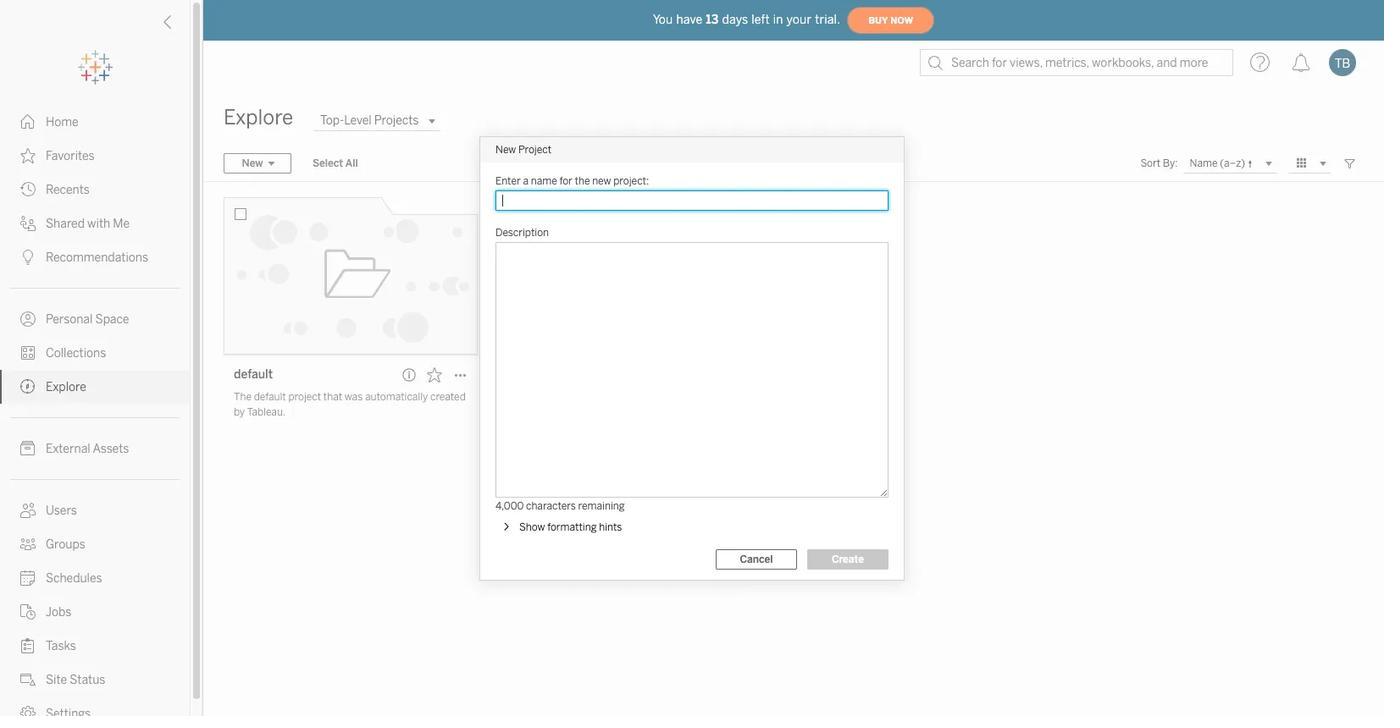 Task type: vqa. For each thing, say whether or not it's contained in the screenshot.
by text only_f5he34f image in 'External Assets' link
yes



Task type: describe. For each thing, give the bounding box(es) containing it.
project:
[[614, 175, 649, 187]]

project
[[519, 144, 552, 155]]

by text only_f5he34f image for tasks
[[20, 639, 36, 654]]

recents link
[[0, 173, 190, 207]]

sort
[[1141, 158, 1161, 169]]

Description text field
[[496, 242, 889, 498]]

13
[[706, 12, 719, 27]]

trial.
[[815, 12, 841, 27]]

formatting
[[548, 522, 597, 533]]

personal
[[46, 313, 93, 327]]

external
[[46, 442, 90, 457]]

the
[[234, 391, 252, 403]]

home link
[[0, 105, 190, 139]]

cancel button
[[716, 549, 797, 570]]

0 vertical spatial default
[[234, 368, 273, 382]]

external assets
[[46, 442, 129, 457]]

was
[[345, 391, 363, 403]]

schedules link
[[0, 562, 190, 596]]

now
[[891, 15, 914, 26]]

by text only_f5he34f image for shared with me
[[20, 216, 36, 231]]

shared with me
[[46, 217, 130, 231]]

users link
[[0, 494, 190, 528]]

Enter a name for the new project: text field
[[496, 190, 889, 211]]

in
[[773, 12, 783, 27]]

favorites link
[[0, 139, 190, 173]]

by text only_f5he34f image for favorites
[[20, 148, 36, 164]]

name
[[531, 175, 557, 187]]

created
[[430, 391, 466, 403]]

groups link
[[0, 528, 190, 562]]

me
[[113, 217, 130, 231]]

you
[[653, 12, 673, 27]]

cancel
[[740, 554, 773, 566]]

description
[[496, 227, 549, 239]]

hints
[[599, 522, 622, 533]]

new for new
[[242, 158, 263, 169]]

4,000 characters remaining
[[496, 500, 625, 512]]

tableau.
[[247, 407, 286, 419]]

by text only_f5he34f image for recommendations
[[20, 250, 36, 265]]

by text only_f5he34f image for collections
[[20, 346, 36, 361]]

enter
[[496, 175, 521, 187]]

show
[[519, 522, 545, 533]]

show formatting hints
[[519, 522, 622, 533]]

by text only_f5he34f image for jobs
[[20, 605, 36, 620]]

buy now button
[[847, 7, 935, 34]]

with
[[87, 217, 110, 231]]

left
[[752, 12, 770, 27]]

for
[[560, 175, 573, 187]]

collections
[[46, 347, 106, 361]]

buy
[[869, 15, 888, 26]]

home
[[46, 115, 79, 130]]

site status
[[46, 674, 105, 688]]

main navigation. press the up and down arrow keys to access links. element
[[0, 105, 190, 717]]

by text only_f5he34f image for home
[[20, 114, 36, 130]]

4,000
[[496, 500, 524, 512]]

by text only_f5he34f image for groups
[[20, 537, 36, 552]]



Task type: locate. For each thing, give the bounding box(es) containing it.
new left select
[[242, 158, 263, 169]]

show formatting hints button
[[497, 517, 626, 538]]

select
[[313, 158, 343, 169]]

by text only_f5he34f image
[[20, 114, 36, 130], [20, 182, 36, 197], [20, 250, 36, 265], [20, 346, 36, 361], [20, 380, 36, 395], [20, 441, 36, 457], [20, 503, 36, 519], [20, 571, 36, 586], [20, 605, 36, 620], [20, 639, 36, 654]]

by text only_f5he34f image inside users link
[[20, 503, 36, 519]]

4 by text only_f5he34f image from the top
[[20, 537, 36, 552]]

0 vertical spatial explore
[[224, 105, 293, 130]]

new left project at the left of the page
[[496, 144, 516, 155]]

assets
[[93, 442, 129, 457]]

6 by text only_f5he34f image from the top
[[20, 441, 36, 457]]

by text only_f5he34f image inside recommendations link
[[20, 250, 36, 265]]

by text only_f5he34f image inside jobs link
[[20, 605, 36, 620]]

by
[[234, 407, 245, 419]]

space
[[95, 313, 129, 327]]

by text only_f5he34f image inside personal space link
[[20, 312, 36, 327]]

groups
[[46, 538, 85, 552]]

by text only_f5he34f image inside external assets link
[[20, 441, 36, 457]]

sort by:
[[1141, 158, 1178, 169]]

1 vertical spatial new
[[242, 158, 263, 169]]

buy now
[[869, 15, 914, 26]]

automatically
[[365, 391, 428, 403]]

by text only_f5he34f image left personal
[[20, 312, 36, 327]]

tasks link
[[0, 630, 190, 663]]

recommendations
[[46, 251, 148, 265]]

new project
[[496, 144, 552, 155]]

new
[[592, 175, 611, 187]]

a
[[523, 175, 529, 187]]

by text only_f5he34f image for personal space
[[20, 312, 36, 327]]

0 horizontal spatial new
[[242, 158, 263, 169]]

new inside dialog
[[496, 144, 516, 155]]

by text only_f5he34f image inside site status "link"
[[20, 673, 36, 688]]

explore link
[[0, 370, 190, 404]]

by text only_f5he34f image down site status "link" on the left of the page
[[20, 707, 36, 717]]

3 by text only_f5he34f image from the top
[[20, 312, 36, 327]]

9 by text only_f5he34f image from the top
[[20, 605, 36, 620]]

new
[[496, 144, 516, 155], [242, 158, 263, 169]]

jobs
[[46, 606, 71, 620]]

5 by text only_f5he34f image from the top
[[20, 673, 36, 688]]

8 by text only_f5he34f image from the top
[[20, 571, 36, 586]]

you have 13 days left in your trial.
[[653, 12, 841, 27]]

jobs link
[[0, 596, 190, 630]]

new button
[[224, 153, 291, 174]]

enter a name for the new project:
[[496, 175, 649, 187]]

default up the
[[234, 368, 273, 382]]

by text only_f5he34f image for recents
[[20, 182, 36, 197]]

1 by text only_f5he34f image from the top
[[20, 148, 36, 164]]

1 horizontal spatial new
[[496, 144, 516, 155]]

all
[[346, 158, 358, 169]]

shared
[[46, 217, 85, 231]]

by text only_f5he34f image inside favorites link
[[20, 148, 36, 164]]

characters
[[526, 500, 576, 512]]

your
[[787, 12, 812, 27]]

0 vertical spatial new
[[496, 144, 516, 155]]

tasks
[[46, 640, 76, 654]]

days
[[722, 12, 748, 27]]

that
[[323, 391, 342, 403]]

1 vertical spatial default
[[254, 391, 286, 403]]

collections link
[[0, 336, 190, 370]]

6 by text only_f5he34f image from the top
[[20, 707, 36, 717]]

by text only_f5he34f image left groups
[[20, 537, 36, 552]]

by text only_f5he34f image left favorites at the top left of the page
[[20, 148, 36, 164]]

by text only_f5he34f image inside 'recents' link
[[20, 182, 36, 197]]

the default project that was automatically created by tableau.
[[234, 391, 466, 419]]

by text only_f5he34f image inside shared with me link
[[20, 216, 36, 231]]

samples image
[[493, 197, 747, 355]]

by text only_f5he34f image left site in the left bottom of the page
[[20, 673, 36, 688]]

by text only_f5he34f image inside explore link
[[20, 380, 36, 395]]

1 horizontal spatial explore
[[224, 105, 293, 130]]

default inside the default project that was automatically created by tableau.
[[254, 391, 286, 403]]

by text only_f5he34f image for schedules
[[20, 571, 36, 586]]

personal space
[[46, 313, 129, 327]]

3 by text only_f5he34f image from the top
[[20, 250, 36, 265]]

schedules
[[46, 572, 102, 586]]

explore up new popup button
[[224, 105, 293, 130]]

2 by text only_f5he34f image from the top
[[20, 216, 36, 231]]

explore down collections
[[46, 380, 86, 395]]

explore inside main navigation. press the up and down arrow keys to access links. element
[[46, 380, 86, 395]]

new inside popup button
[[242, 158, 263, 169]]

users
[[46, 504, 77, 519]]

2 by text only_f5he34f image from the top
[[20, 182, 36, 197]]

the
[[575, 175, 590, 187]]

default
[[234, 368, 273, 382], [254, 391, 286, 403]]

remaining
[[578, 500, 625, 512]]

7 by text only_f5he34f image from the top
[[20, 503, 36, 519]]

recents
[[46, 183, 90, 197]]

by text only_f5he34f image inside the schedules link
[[20, 571, 36, 586]]

select all button
[[302, 153, 369, 174]]

1 by text only_f5he34f image from the top
[[20, 114, 36, 130]]

have
[[677, 12, 703, 27]]

site status link
[[0, 663, 190, 697]]

new for new project
[[496, 144, 516, 155]]

by text only_f5he34f image for external assets
[[20, 441, 36, 457]]

by text only_f5he34f image
[[20, 148, 36, 164], [20, 216, 36, 231], [20, 312, 36, 327], [20, 537, 36, 552], [20, 673, 36, 688], [20, 707, 36, 717]]

favorites
[[46, 149, 95, 164]]

10 by text only_f5he34f image from the top
[[20, 639, 36, 654]]

explore
[[224, 105, 293, 130], [46, 380, 86, 395]]

create button
[[808, 549, 889, 570]]

5 by text only_f5he34f image from the top
[[20, 380, 36, 395]]

new project dialog
[[480, 137, 904, 580]]

by text only_f5he34f image inside "home" link
[[20, 114, 36, 130]]

by text only_f5he34f image inside groups link
[[20, 537, 36, 552]]

default image
[[224, 197, 478, 355]]

by text only_f5he34f image for explore
[[20, 380, 36, 395]]

status
[[70, 674, 105, 688]]

create
[[832, 554, 864, 566]]

by text only_f5he34f image for site status
[[20, 673, 36, 688]]

default up tableau.
[[254, 391, 286, 403]]

personal space link
[[0, 302, 190, 336]]

external assets link
[[0, 432, 190, 466]]

site
[[46, 674, 67, 688]]

0 horizontal spatial explore
[[46, 380, 86, 395]]

by:
[[1163, 158, 1178, 169]]

1 vertical spatial explore
[[46, 380, 86, 395]]

navigation panel element
[[0, 51, 190, 717]]

select all
[[313, 158, 358, 169]]

recommendations link
[[0, 241, 190, 275]]

project
[[288, 391, 321, 403]]

4 by text only_f5he34f image from the top
[[20, 346, 36, 361]]

by text only_f5he34f image for users
[[20, 503, 36, 519]]

by text only_f5he34f image inside collections link
[[20, 346, 36, 361]]

shared with me link
[[0, 207, 190, 241]]

by text only_f5he34f image left shared
[[20, 216, 36, 231]]

by text only_f5he34f image inside tasks "link"
[[20, 639, 36, 654]]



